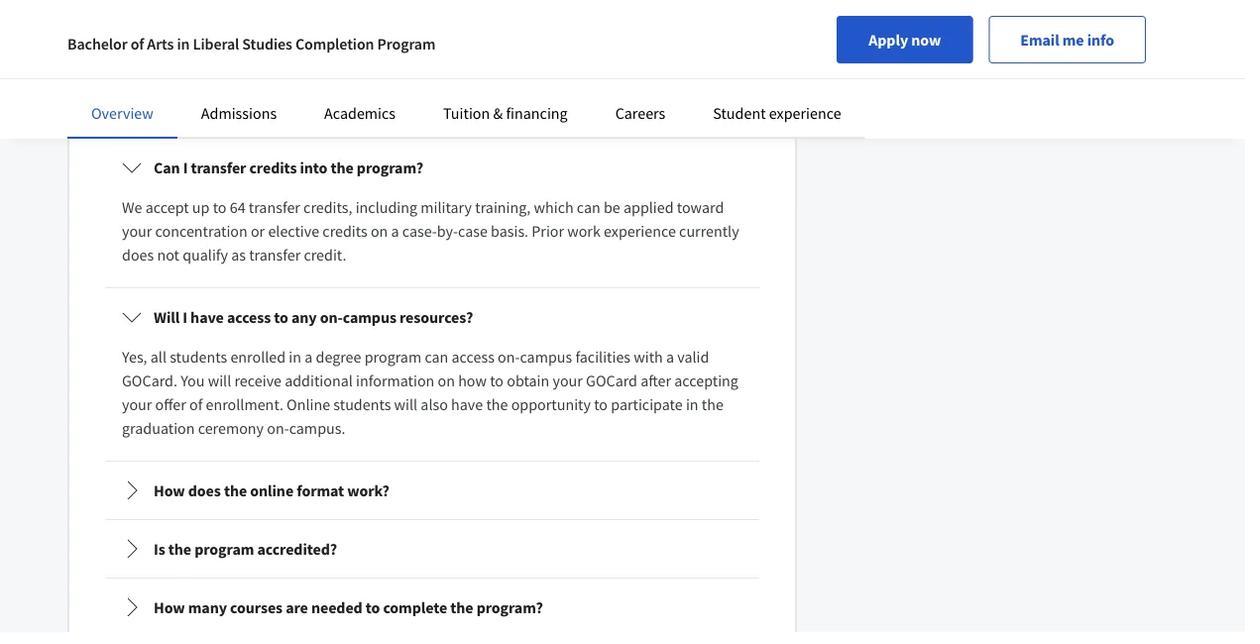 Task type: locate. For each thing, give the bounding box(es) containing it.
0 vertical spatial credits
[[249, 158, 297, 178]]

access up the how at bottom left
[[452, 347, 495, 367]]

will right you
[[208, 371, 231, 391]]

i right will
[[183, 308, 187, 327]]

have right will
[[190, 308, 224, 327]]

0 vertical spatial with
[[587, 72, 616, 91]]

does
[[122, 245, 154, 265], [188, 481, 221, 501]]

all
[[151, 347, 167, 367]]

how inside dropdown button
[[154, 481, 185, 501]]

more.
[[363, 95, 402, 115]]

as
[[231, 245, 246, 265]]

0 horizontal spatial or
[[251, 221, 265, 241]]

experience inside we accept up to 64 transfer credits, including military training, which can be applied toward your concentration or elective credits on a case-by-case basis. prior work experience currently does not qualify as transfer credit.
[[604, 221, 676, 241]]

concentration
[[155, 221, 248, 241]]

a
[[496, 48, 504, 68], [391, 221, 399, 241], [305, 347, 313, 367], [666, 347, 674, 367]]

0 vertical spatial will
[[208, 371, 231, 391]]

0 horizontal spatial students
[[170, 347, 227, 367]]

graduation
[[122, 419, 195, 438]]

does left online at bottom left
[[188, 481, 221, 501]]

many inside the bls program offers 5 key concentrations to help advance your career across multiple industries and disciplines. upskill or reskill your career in business and prepare for positions in hr, communications and media, and education. build a successful career in foreign service, intelligence, and international marketing. there are many possibilities with this diverse degree. visit the
[[465, 72, 502, 91]]

1 horizontal spatial on-
[[320, 308, 343, 327]]

1 vertical spatial access
[[452, 347, 495, 367]]

valid
[[678, 347, 709, 367]]

program for accredited?
[[195, 540, 254, 559]]

transfer up up
[[191, 158, 246, 178]]

tuition & financing link
[[443, 103, 568, 123]]

in down the accepting
[[686, 395, 699, 415]]

many left courses
[[188, 598, 227, 618]]

and down communications
[[206, 72, 231, 91]]

1 vertical spatial on
[[438, 371, 455, 391]]

credits down the "credits,"
[[323, 221, 368, 241]]

overview link
[[91, 103, 154, 123]]

1 vertical spatial have
[[451, 395, 483, 415]]

1 horizontal spatial have
[[451, 395, 483, 415]]

can
[[154, 158, 180, 178]]

yes, all students enrolled in a degree program can access on-campus facilities with a valid gocard. you will receive additional information on how to obtain your gocard after accepting your offer of enrollment. online students will also have the opportunity to participate in the graduation ceremony on-campus.
[[122, 347, 739, 438]]

gocard.
[[122, 371, 177, 391]]

to right the how at bottom left
[[490, 371, 504, 391]]

can i transfer credits into the program?
[[154, 158, 423, 178]]

can i transfer credits into the program? button
[[106, 140, 759, 196]]

students up you
[[170, 347, 227, 367]]

degree.
[[122, 95, 172, 115]]

on left the how at bottom left
[[438, 371, 455, 391]]

1 horizontal spatial many
[[465, 72, 502, 91]]

1 horizontal spatial with
[[634, 347, 663, 367]]

0 horizontal spatial campus
[[343, 308, 397, 327]]

bachelor of arts in liberal studies completion program
[[67, 34, 436, 54]]

on- up obtain
[[498, 347, 520, 367]]

a right build
[[496, 48, 504, 68]]

and
[[191, 24, 216, 44], [561, 24, 586, 44], [278, 48, 304, 68], [356, 48, 381, 68], [206, 72, 231, 91]]

this
[[620, 72, 644, 91]]

students down information
[[334, 395, 391, 415]]

student experience link
[[713, 103, 841, 123]]

how many courses are needed to complete the program?‎
[[154, 598, 543, 618]]

credits
[[249, 158, 297, 178], [323, 221, 368, 241]]

to inside we accept up to 64 transfer credits, including military training, which can be applied toward your concentration or elective credits on a case-by-case basis. prior work experience currently does not qualify as transfer credit.
[[213, 197, 227, 217]]

in
[[484, 24, 497, 44], [177, 34, 190, 54], [122, 48, 135, 68], [623, 48, 636, 68], [289, 347, 301, 367], [686, 395, 699, 415]]

concentrations
[[317, 0, 416, 20]]

access
[[227, 308, 271, 327], [452, 347, 495, 367]]

1 horizontal spatial access
[[452, 347, 495, 367]]

program inside the bls program offers 5 key concentrations to help advance your career across multiple industries and disciplines. upskill or reskill your career in business and prepare for positions in hr, communications and media, and education. build a successful career in foreign service, intelligence, and international marketing. there are many possibilities with this diverse degree. visit the
[[178, 0, 236, 20]]

receive
[[234, 371, 282, 391]]

are left 'needed'
[[286, 598, 308, 618]]

1 vertical spatial experience
[[604, 221, 676, 241]]

apply now
[[869, 30, 941, 50]]

access up enrolled
[[227, 308, 271, 327]]

info
[[1087, 30, 1115, 50]]

1 horizontal spatial are
[[440, 72, 461, 91]]

opportunity
[[511, 395, 591, 415]]

the right the visit
[[206, 95, 228, 115]]

to left the 64
[[213, 197, 227, 217]]

0 vertical spatial can
[[577, 197, 601, 217]]

0 vertical spatial access
[[227, 308, 271, 327]]

1 vertical spatial are
[[286, 598, 308, 618]]

0 horizontal spatial with
[[587, 72, 616, 91]]

0 horizontal spatial will
[[208, 371, 231, 391]]

or down concentrations
[[346, 24, 360, 44]]

the left online at bottom left
[[224, 481, 247, 501]]

the
[[122, 0, 147, 20]]

with left this on the top of the page
[[587, 72, 616, 91]]

1 horizontal spatial on
[[438, 371, 455, 391]]

1 vertical spatial on-
[[498, 347, 520, 367]]

experience down applied
[[604, 221, 676, 241]]

0 horizontal spatial credits
[[249, 158, 297, 178]]

1 vertical spatial campus
[[520, 347, 572, 367]]

0 vertical spatial have
[[190, 308, 224, 327]]

career down 'help'
[[439, 24, 481, 44]]

1 vertical spatial or
[[251, 221, 265, 241]]

1 horizontal spatial of
[[189, 395, 203, 415]]

1 horizontal spatial students
[[334, 395, 391, 415]]

how inside "dropdown button"
[[154, 598, 185, 618]]

you
[[181, 371, 205, 391]]

career down prepare
[[578, 48, 620, 68]]

2 vertical spatial transfer
[[249, 245, 301, 265]]

transfer up elective
[[249, 197, 300, 217]]

of left "arts"
[[131, 34, 144, 54]]

education.
[[385, 48, 455, 68]]

1 vertical spatial i
[[183, 308, 187, 327]]

will down information
[[394, 395, 418, 415]]

and up successful
[[561, 24, 586, 44]]

1 vertical spatial with
[[634, 347, 663, 367]]

2 horizontal spatial on-
[[498, 347, 520, 367]]

&
[[493, 103, 503, 123]]

campus up degree
[[343, 308, 397, 327]]

1 horizontal spatial experience
[[769, 103, 841, 123]]

toward
[[677, 197, 724, 217]]

bachelor
[[67, 34, 127, 54]]

0 vertical spatial how
[[154, 481, 185, 501]]

careers
[[615, 103, 666, 123]]

to left any
[[274, 308, 288, 327]]

1 how from the top
[[154, 481, 185, 501]]

to inside how many courses are needed to complete the program?‎ "dropdown button"
[[366, 598, 380, 618]]

program
[[377, 34, 436, 54]]

1 horizontal spatial campus
[[520, 347, 572, 367]]

how up is
[[154, 481, 185, 501]]

or
[[346, 24, 360, 44], [251, 221, 265, 241]]

0 horizontal spatial does
[[122, 245, 154, 265]]

how
[[458, 371, 487, 391]]

0 horizontal spatial access
[[227, 308, 271, 327]]

in down advance at the top left of the page
[[484, 24, 497, 44]]

your down gocard. at the bottom left of page
[[122, 395, 152, 415]]

your up opportunity
[[553, 371, 583, 391]]

degree
[[316, 347, 361, 367]]

are
[[440, 72, 461, 91], [286, 598, 308, 618]]

tabs
[[278, 95, 306, 115]]

or inside the bls program offers 5 key concentrations to help advance your career across multiple industries and disciplines. upskill or reskill your career in business and prepare for positions in hr, communications and media, and education. build a successful career in foreign service, intelligence, and international marketing. there are many possibilities with this diverse degree. visit the
[[346, 24, 360, 44]]

2 vertical spatial on-
[[267, 419, 289, 438]]

disciplines.
[[219, 24, 294, 44]]

1 vertical spatial many
[[188, 598, 227, 618]]

on- right any
[[320, 308, 343, 327]]

0 vertical spatial program
[[178, 0, 236, 20]]

1 horizontal spatial can
[[577, 197, 601, 217]]

0 vertical spatial of
[[131, 34, 144, 54]]

0 horizontal spatial on
[[371, 221, 388, 241]]

2 vertical spatial program
[[195, 540, 254, 559]]

0 vertical spatial or
[[346, 24, 360, 44]]

0 vertical spatial many
[[465, 72, 502, 91]]

experience
[[769, 103, 841, 123], [604, 221, 676, 241]]

program up information
[[365, 347, 422, 367]]

0 horizontal spatial are
[[286, 598, 308, 618]]

me
[[1063, 30, 1084, 50]]

program right is
[[195, 540, 254, 559]]

can left be
[[577, 197, 601, 217]]

0 horizontal spatial of
[[131, 34, 144, 54]]

needed
[[311, 598, 363, 618]]

of down you
[[189, 395, 203, 415]]

email
[[1021, 30, 1060, 50]]

work
[[567, 221, 601, 241]]

case
[[458, 221, 488, 241]]

0 horizontal spatial experience
[[604, 221, 676, 241]]

which
[[534, 197, 574, 217]]

program up liberal
[[178, 0, 236, 20]]

many down build
[[465, 72, 502, 91]]

accept
[[145, 197, 189, 217]]

0 vertical spatial on
[[371, 221, 388, 241]]

gocard
[[586, 371, 638, 391]]

have inside dropdown button
[[190, 308, 224, 327]]

will
[[208, 371, 231, 391], [394, 395, 418, 415]]

1 vertical spatial can
[[425, 347, 449, 367]]

by-
[[437, 221, 458, 241]]

on- down online
[[267, 419, 289, 438]]

the right complete at the left
[[450, 598, 474, 618]]

into
[[300, 158, 328, 178]]

1 horizontal spatial does
[[188, 481, 221, 501]]

0 vertical spatial transfer
[[191, 158, 246, 178]]

is
[[154, 540, 165, 559]]

admissions link
[[201, 103, 277, 123]]

with inside the bls program offers 5 key concentrations to help advance your career across multiple industries and disciplines. upskill or reskill your career in business and prepare for positions in hr, communications and media, and education. build a successful career in foreign service, intelligence, and international marketing. there are many possibilities with this diverse degree. visit the
[[587, 72, 616, 91]]

1 vertical spatial credits
[[323, 221, 368, 241]]

information
[[356, 371, 435, 391]]

1 vertical spatial does
[[188, 481, 221, 501]]

have inside yes, all students enrolled in a degree program can access on-campus facilities with a valid gocard. you will receive additional information on how to obtain your gocard after accepting your offer of enrollment. online students will also have the opportunity to participate in the graduation ceremony on-campus.
[[451, 395, 483, 415]]

1 vertical spatial will
[[394, 395, 418, 415]]

service,
[[689, 48, 739, 68]]

the inside "dropdown button"
[[450, 598, 474, 618]]

how down is
[[154, 598, 185, 618]]

the down the how at bottom left
[[486, 395, 508, 415]]

0 vertical spatial campus
[[343, 308, 397, 327]]

program inside dropdown button
[[195, 540, 254, 559]]

career up prepare
[[560, 0, 602, 20]]

your up business
[[527, 0, 557, 20]]

on down the including
[[371, 221, 388, 241]]

transfer down elective
[[249, 245, 301, 265]]

0 horizontal spatial can
[[425, 347, 449, 367]]

0 vertical spatial on-
[[320, 308, 343, 327]]

2 how from the top
[[154, 598, 185, 618]]

a left valid
[[666, 347, 674, 367]]

program?‎
[[477, 598, 543, 618]]

email me info
[[1021, 30, 1115, 50]]

a left case-
[[391, 221, 399, 241]]

can down resources?
[[425, 347, 449, 367]]

hr,
[[138, 48, 161, 68]]

the bls program offers 5 key concentrations to help advance your career across multiple industries and disciplines. upskill or reskill your career in business and prepare for positions in hr, communications and media, and education. build a successful career in foreign service, intelligence, and international marketing. there are many possibilities with this diverse degree. visit the
[[122, 0, 739, 115]]

0 vertical spatial are
[[440, 72, 461, 91]]

of inside yes, all students enrolled in a degree program can access on-campus facilities with a valid gocard. you will receive additional information on how to obtain your gocard after accepting your offer of enrollment. online students will also have the opportunity to participate in the graduation ceremony on-campus.
[[189, 395, 203, 415]]

additional
[[285, 371, 353, 391]]

we
[[122, 197, 142, 217]]

1 horizontal spatial credits
[[323, 221, 368, 241]]

on inside we accept up to 64 transfer credits, including military training, which can be applied toward your concentration or elective credits on a case-by-case basis. prior work experience currently does not qualify as transfer credit.
[[371, 221, 388, 241]]

have
[[190, 308, 224, 327], [451, 395, 483, 415]]

with up after
[[634, 347, 663, 367]]

how does the online format work? button
[[106, 463, 759, 519]]

1 vertical spatial how
[[154, 598, 185, 618]]

your down we
[[122, 221, 152, 241]]

1 vertical spatial program
[[365, 347, 422, 367]]

career
[[231, 95, 275, 115]]

media,
[[307, 48, 353, 68]]

for
[[644, 24, 663, 44]]

work?
[[347, 481, 390, 501]]

credits inside dropdown button
[[249, 158, 297, 178]]

experience right student
[[769, 103, 841, 123]]

1 vertical spatial of
[[189, 395, 203, 415]]

to right 'needed'
[[366, 598, 380, 618]]

0 vertical spatial does
[[122, 245, 154, 265]]

0 horizontal spatial many
[[188, 598, 227, 618]]

will
[[154, 308, 180, 327]]

2 i from the top
[[183, 308, 187, 327]]

a inside the bls program offers 5 key concentrations to help advance your career across multiple industries and disciplines. upskill or reskill your career in business and prepare for positions in hr, communications and media, and education. build a successful career in foreign service, intelligence, and international marketing. there are many possibilities with this diverse degree. visit the
[[496, 48, 504, 68]]

basis.
[[491, 221, 529, 241]]

0 vertical spatial students
[[170, 347, 227, 367]]

there
[[399, 72, 437, 91]]

0 horizontal spatial have
[[190, 308, 224, 327]]

to inside will i have access to any on-campus resources? dropdown button
[[274, 308, 288, 327]]

does left not
[[122, 245, 154, 265]]

access inside dropdown button
[[227, 308, 271, 327]]

are right there
[[440, 72, 461, 91]]

1 vertical spatial students
[[334, 395, 391, 415]]

ceremony
[[198, 419, 264, 438]]

many
[[465, 72, 502, 91], [188, 598, 227, 618]]

any
[[291, 308, 317, 327]]

1 i from the top
[[183, 158, 188, 178]]

on inside yes, all students enrolled in a degree program can access on-campus facilities with a valid gocard. you will receive additional information on how to obtain your gocard after accepting your offer of enrollment. online students will also have the opportunity to participate in the graduation ceremony on-campus.
[[438, 371, 455, 391]]

i right 'can'
[[183, 158, 188, 178]]

are inside the bls program offers 5 key concentrations to help advance your career across multiple industries and disciplines. upskill or reskill your career in business and prepare for positions in hr, communications and media, and education. build a successful career in foreign service, intelligence, and international marketing. there are many possibilities with this diverse degree. visit the
[[440, 72, 461, 91]]

0 vertical spatial i
[[183, 158, 188, 178]]

credits left into
[[249, 158, 297, 178]]

campus up obtain
[[520, 347, 572, 367]]

to left 'help'
[[419, 0, 433, 20]]

or left elective
[[251, 221, 265, 241]]

build
[[458, 48, 493, 68]]

have down the how at bottom left
[[451, 395, 483, 415]]

1 horizontal spatial or
[[346, 24, 360, 44]]



Task type: describe. For each thing, give the bounding box(es) containing it.
participate
[[611, 395, 683, 415]]

your up 'education.'
[[406, 24, 436, 44]]

studies
[[242, 34, 292, 54]]

yes,
[[122, 347, 147, 367]]

qualify
[[183, 245, 228, 265]]

or inside we accept up to 64 transfer credits, including military training, which can be applied toward your concentration or elective credits on a case-by-case basis. prior work experience currently does not qualify as transfer credit.
[[251, 221, 265, 241]]

can inside yes, all students enrolled in a degree program can access on-campus facilities with a valid gocard. you will receive additional information on how to obtain your gocard after accepting your offer of enrollment. online students will also have the opportunity to participate in the graduation ceremony on-campus.
[[425, 347, 449, 367]]

now
[[912, 30, 941, 50]]

academics
[[324, 103, 396, 123]]

to down the gocard
[[594, 395, 608, 415]]

completion
[[295, 34, 374, 54]]

also
[[421, 395, 448, 415]]

courses
[[230, 598, 283, 618]]

0 horizontal spatial on-
[[267, 419, 289, 438]]

accredited?
[[257, 540, 337, 559]]

reskill
[[363, 24, 403, 44]]

positions
[[666, 24, 727, 44]]

does inside we accept up to 64 transfer credits, including military training, which can be applied toward your concentration or elective credits on a case-by-case basis. prior work experience currently does not qualify as transfer credit.
[[122, 245, 154, 265]]

a inside we accept up to 64 transfer credits, including military training, which can be applied toward your concentration or elective credits on a case-by-case basis. prior work experience currently does not qualify as transfer credit.
[[391, 221, 399, 241]]

i for can
[[183, 158, 188, 178]]

access inside yes, all students enrolled in a degree program can access on-campus facilities with a valid gocard. you will receive additional information on how to obtain your gocard after accepting your offer of enrollment. online students will also have the opportunity to participate in the graduation ceremony on-campus.
[[452, 347, 495, 367]]

key
[[290, 0, 313, 20]]

the right is
[[168, 540, 191, 559]]

1 vertical spatial transfer
[[249, 197, 300, 217]]

tuition & financing
[[443, 103, 568, 123]]

i for will
[[183, 308, 187, 327]]

and up marketing.
[[356, 48, 381, 68]]

to right tabs
[[309, 95, 323, 115]]

and up communications
[[191, 24, 216, 44]]

international
[[234, 72, 321, 91]]

can inside we accept up to 64 transfer credits, including military training, which can be applied toward your concentration or elective credits on a case-by-case basis. prior work experience currently does not qualify as transfer credit.
[[577, 197, 601, 217]]

how does the online format work?
[[154, 481, 390, 501]]

1 horizontal spatial will
[[394, 395, 418, 415]]

online
[[250, 481, 294, 501]]

offers
[[239, 0, 276, 20]]

in up this on the top of the page
[[623, 48, 636, 68]]

admissions
[[201, 103, 277, 123]]

industries
[[122, 24, 188, 44]]

complete
[[383, 598, 447, 618]]

0 vertical spatial experience
[[769, 103, 841, 123]]

careers link
[[615, 103, 666, 123]]

does inside dropdown button
[[188, 481, 221, 501]]

marketing.
[[324, 72, 396, 91]]

elective
[[268, 221, 319, 241]]

possibilities
[[505, 72, 584, 91]]

program inside yes, all students enrolled in a degree program can access on-campus facilities with a valid gocard. you will receive additional information on how to obtain your gocard after accepting your offer of enrollment. online students will also have the opportunity to participate in the graduation ceremony on-campus.
[[365, 347, 422, 367]]

how many courses are needed to complete the program?‎ button
[[106, 580, 759, 634]]

currently
[[679, 221, 739, 241]]

enrollment.
[[206, 395, 283, 415]]

in right "arts"
[[177, 34, 190, 54]]

business
[[500, 24, 558, 44]]

liberal
[[193, 34, 239, 54]]

the right into
[[331, 158, 354, 178]]

multiple
[[650, 0, 706, 20]]

5
[[279, 0, 287, 20]]

communications
[[164, 48, 275, 68]]

will i have access to any on-campus resources?
[[154, 308, 473, 327]]

career tabs to learn more.
[[231, 95, 402, 115]]

credit.
[[304, 245, 346, 265]]

is the program accredited?
[[154, 540, 337, 559]]

are inside "dropdown button"
[[286, 598, 308, 618]]

across
[[605, 0, 647, 20]]

student experience
[[713, 103, 841, 123]]

0 vertical spatial career
[[560, 0, 602, 20]]

how for how does the online format work?
[[154, 481, 185, 501]]

program for offers
[[178, 0, 236, 20]]

in left hr,
[[122, 48, 135, 68]]

learn
[[326, 95, 360, 115]]

and up international
[[278, 48, 304, 68]]

is the program accredited? button
[[106, 522, 759, 577]]

including
[[356, 197, 418, 217]]

applied
[[624, 197, 674, 217]]

campus inside dropdown button
[[343, 308, 397, 327]]

campus inside yes, all students enrolled in a degree program can access on-campus facilities with a valid gocard. you will receive additional information on how to obtain your gocard after accepting your offer of enrollment. online students will also have the opportunity to participate in the graduation ceremony on-campus.
[[520, 347, 572, 367]]

academics link
[[324, 103, 396, 123]]

transfer inside dropdown button
[[191, 158, 246, 178]]

with inside yes, all students enrolled in a degree program can access on-campus facilities with a valid gocard. you will receive additional information on how to obtain your gocard after accepting your offer of enrollment. online students will also have the opportunity to participate in the graduation ceremony on-campus.
[[634, 347, 663, 367]]

foreign
[[639, 48, 686, 68]]

overview
[[91, 103, 154, 123]]

in up additional
[[289, 347, 301, 367]]

program?
[[357, 158, 423, 178]]

prior
[[532, 221, 564, 241]]

many inside "dropdown button"
[[188, 598, 227, 618]]

the down the accepting
[[702, 395, 724, 415]]

a up additional
[[305, 347, 313, 367]]

offer
[[155, 395, 186, 415]]

format
[[297, 481, 344, 501]]

1 vertical spatial career
[[439, 24, 481, 44]]

financing
[[506, 103, 568, 123]]

advance
[[468, 0, 524, 20]]

visit
[[175, 95, 203, 115]]

help
[[436, 0, 465, 20]]

online
[[287, 395, 330, 415]]

2 vertical spatial career
[[578, 48, 620, 68]]

upskill
[[297, 24, 343, 44]]

credits inside we accept up to 64 transfer credits, including military training, which can be applied toward your concentration or elective credits on a case-by-case basis. prior work experience currently does not qualify as transfer credit.
[[323, 221, 368, 241]]

prepare
[[589, 24, 641, 44]]

on- inside dropdown button
[[320, 308, 343, 327]]

successful
[[507, 48, 575, 68]]

case-
[[402, 221, 437, 241]]

arts
[[147, 34, 174, 54]]

the inside the bls program offers 5 key concentrations to help advance your career across multiple industries and disciplines. upskill or reskill your career in business and prepare for positions in hr, communications and media, and education. build a successful career in foreign service, intelligence, and international marketing. there are many possibilities with this diverse degree. visit the
[[206, 95, 228, 115]]

be
[[604, 197, 621, 217]]

enrolled
[[230, 347, 286, 367]]

how for how many courses are needed to complete the program?‎
[[154, 598, 185, 618]]

your inside we accept up to 64 transfer credits, including military training, which can be applied toward your concentration or elective credits on a case-by-case basis. prior work experience currently does not qualify as transfer credit.
[[122, 221, 152, 241]]

career tabs link
[[231, 95, 306, 115]]

credits,
[[304, 197, 352, 217]]

after
[[641, 371, 671, 391]]

to inside the bls program offers 5 key concentrations to help advance your career across multiple industries and disciplines. upskill or reskill your career in business and prepare for positions in hr, communications and media, and education. build a successful career in foreign service, intelligence, and international marketing. there are many possibilities with this diverse degree. visit the
[[419, 0, 433, 20]]

intelligence,
[[122, 72, 203, 91]]

campus.
[[289, 419, 345, 438]]



Task type: vqa. For each thing, say whether or not it's contained in the screenshot.
'Have' inside the Will I have access to any on-campus resources? dropdown button
yes



